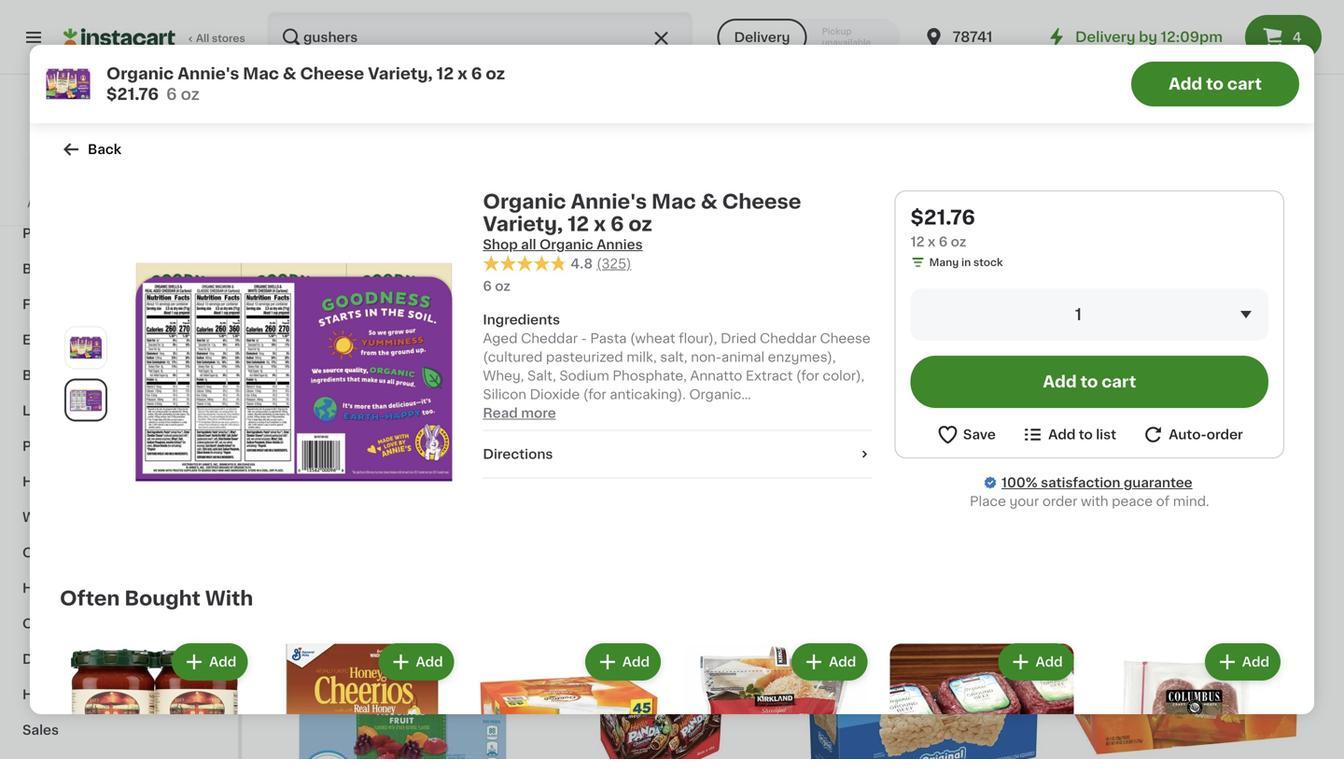 Task type: describe. For each thing, give the bounding box(es) containing it.
0.75
[[827, 471, 849, 481]]

other goods
[[22, 546, 110, 559]]

dioxide
[[530, 388, 580, 401]]

1 fruit gushers fruit flavored snacks, variety pack, 42 x 0.8 oz 42 x 0.8 oz from the left
[[280, 434, 515, 481]]

annie's for organic annie's mac & cheese variety, 12 x 6 oz $21.76 6 oz
[[178, 66, 239, 82]]

2 $ from the left
[[545, 388, 551, 398]]

add to list
[[1049, 428, 1117, 441]]

health & personal care
[[22, 475, 179, 488]]

0 vertical spatial in
[[962, 257, 972, 268]]

with
[[205, 589, 253, 609]]

1 15 from the left
[[291, 387, 313, 406]]

1 horizontal spatial add to cart
[[1169, 76, 1263, 92]]

place your order with peace of mind.
[[970, 495, 1210, 508]]

beer
[[22, 369, 54, 382]]

0 vertical spatial (for
[[797, 370, 820, 383]]

ingredients aged cheddar - pasta (wheat flour), dried cheddar cheese (cultured pasteurized milk, salt, non-animal enzymes), whey, salt, sodium phosphate, annatto extract (for color), silicon dioxide (for anticaking). organic read more
[[483, 314, 871, 420]]

1 flavored from the left
[[405, 434, 461, 447]]

auto-order button
[[1142, 423, 1244, 446]]

your
[[1010, 495, 1040, 508]]

home goods
[[22, 688, 111, 701]]

mac for organic annie's mac & cheese variety, 12 x 6 oz shop all organic annies
[[652, 192, 697, 212]]

1 vertical spatial many in stock
[[1081, 451, 1154, 461]]

add costco membership to save link
[[27, 196, 211, 211]]

ingredients
[[483, 314, 560, 327]]

variety, for organic annie's mac & cheese variety, 12 x 6 oz shop all organic annies
[[483, 214, 563, 234]]

peace
[[1113, 495, 1154, 508]]

6 oz
[[483, 280, 511, 293]]

cart for the bottom 'add to cart' button
[[1102, 374, 1137, 390]]

non-
[[691, 351, 722, 364]]

-
[[582, 332, 587, 345]]

more
[[521, 407, 556, 420]]

electronics link
[[11, 322, 227, 358]]

organic annie's mac & cheese variety, 12 x 6 oz shop all organic annies
[[483, 192, 802, 251]]

goods for home goods
[[66, 688, 111, 701]]

mind.
[[1174, 495, 1210, 508]]

welch's fruit snacks, .8 oz, 90 count
[[1062, 411, 1301, 425]]

auto-
[[1170, 428, 1207, 441]]

1 best seller from the left
[[286, 367, 333, 375]]

mac for organic annie's mac & cheese variety, 12 x 6 oz $21.76 6 oz
[[243, 66, 279, 82]]

4
[[1293, 31, 1303, 44]]

$ 17 28
[[1066, 387, 1108, 406]]

78741 button
[[923, 11, 1035, 64]]

fruit inside general mills fruit by the foot, 48 x .75 oz 48 x 0.75 oz
[[890, 434, 919, 447]]

& for health & personal care
[[70, 475, 81, 488]]

2 free from the left
[[583, 417, 607, 427]]

0 vertical spatial add to cart button
[[1132, 62, 1300, 106]]

wine link
[[11, 500, 227, 535]]

read more button
[[483, 404, 556, 423]]

household link
[[11, 74, 227, 109]]

x inside $21.76 12 x 6 oz
[[928, 235, 936, 248]]

count
[[1263, 411, 1301, 425]]

sales
[[22, 724, 59, 737]]

2 variety from the left
[[541, 453, 587, 466]]

1 best from the left
[[286, 367, 306, 375]]

ingredients button
[[483, 311, 873, 329]]

delivery by 12:09pm link
[[1046, 26, 1224, 49]]

x inside organic annie's mac & cheese variety, 12 x 6 oz shop all organic annies
[[594, 214, 606, 234]]

of
[[1157, 495, 1170, 508]]

delivery for delivery by 12:09pm
[[1076, 30, 1136, 44]]

all
[[196, 33, 209, 43]]

cheese inside ingredients aged cheddar - pasta (wheat flour), dried cheddar cheese (cultured pasteurized milk, salt, non-animal enzymes), whey, salt, sodium phosphate, annatto extract (for color), silicon dioxide (for anticaking). organic read more
[[821, 332, 871, 345]]

auto-order
[[1170, 428, 1244, 441]]

dried
[[721, 332, 757, 345]]

health
[[22, 475, 67, 488]]

cleaning
[[22, 617, 83, 630]]

2 fruit gushers fruit flavored snacks, variety pack, 42 x 0.8 oz 42 x 0.8 oz from the left
[[541, 434, 775, 481]]

meat
[[22, 156, 57, 169]]

2 add button from the left
[[381, 646, 453, 679]]

variety, for organic annie's mac & cheese variety, 12 x 6 oz $21.76 6 oz
[[368, 66, 433, 82]]

100% satisfaction guarantee link
[[1002, 474, 1193, 492]]

6 inside $21.76 12 x 6 oz
[[939, 235, 948, 248]]

1 vertical spatial (for
[[583, 388, 607, 401]]

snacks & candy
[[22, 191, 133, 205]]

cheese for organic annie's mac & cheese variety, 12 x 6 oz shop all organic annies
[[723, 192, 802, 212]]

(325) button
[[597, 254, 632, 273]]

home goods link
[[11, 677, 227, 713]]

costco inside add costco membership to save "link"
[[51, 198, 90, 209]]

stores
[[212, 33, 245, 43]]

silicon
[[483, 388, 527, 401]]

welch's
[[1062, 411, 1113, 425]]

(wheat
[[630, 332, 676, 345]]

by
[[1140, 30, 1158, 44]]

& for snacks & candy
[[74, 191, 85, 205]]

meat & seafood
[[22, 156, 131, 169]]

6 add button from the left
[[1207, 646, 1280, 679]]

beverages
[[58, 582, 130, 595]]

snacks & candy link
[[11, 180, 227, 216]]

paper goods
[[22, 440, 110, 453]]

1 gluten- from the left
[[282, 417, 323, 427]]

2 best from the left
[[546, 367, 567, 375]]

& for meat & seafood
[[60, 156, 71, 169]]

save
[[964, 428, 996, 441]]

baby link
[[11, 251, 227, 287]]

vegan
[[875, 417, 908, 427]]

save button
[[937, 423, 996, 446]]

personal
[[84, 475, 144, 488]]

$21.76 inside organic annie's mac & cheese variety, 12 x 6 oz $21.76 6 oz
[[106, 86, 159, 102]]

1 pack, from the left
[[329, 453, 365, 466]]

to down 12:09pm
[[1207, 76, 1224, 92]]

order inside button
[[1207, 428, 1244, 441]]

deli
[[22, 653, 49, 666]]

extract
[[746, 370, 793, 383]]

read
[[483, 407, 518, 420]]

add inside "link"
[[27, 198, 49, 209]]

foot,
[[971, 434, 1005, 447]]

0 vertical spatial many
[[930, 257, 960, 268]]

& for deli & dairy
[[52, 653, 63, 666]]

to inside add to list "button"
[[1080, 428, 1094, 441]]

1 field
[[911, 289, 1269, 341]]

0 horizontal spatial snacks,
[[464, 434, 515, 447]]

hard beverages link
[[11, 571, 227, 606]]

milk,
[[627, 351, 657, 364]]

general
[[801, 434, 853, 447]]

results for "gushers"
[[280, 80, 500, 100]]

health & personal care link
[[11, 464, 227, 500]]

& inside organic annie's mac & cheese variety, 12 x 6 oz $21.76 6 oz
[[283, 66, 297, 82]]

liquor link
[[11, 393, 227, 429]]

2 pack, from the left
[[590, 453, 625, 466]]

often bought with
[[60, 589, 253, 609]]

1 91 from the left
[[314, 388, 326, 398]]

shop
[[483, 238, 518, 251]]

sodium
[[560, 370, 610, 383]]

4 add button from the left
[[794, 646, 866, 679]]

the
[[943, 434, 968, 447]]

& inside organic annie's mac & cheese variety, 12 x 6 oz shop all organic annies
[[701, 192, 718, 212]]

x inside organic annie's mac & cheese variety, 12 x 6 oz $21.76 6 oz
[[458, 66, 468, 82]]

seafood
[[74, 156, 131, 169]]

organic for organic annie's mac & cheese variety, 12 x 6 oz shop all organic annies
[[483, 192, 567, 212]]

pets link
[[11, 216, 227, 251]]

0 vertical spatial stock
[[974, 257, 1004, 268]]

3 best from the left
[[807, 367, 827, 375]]

wine
[[22, 511, 56, 524]]

1 horizontal spatial many
[[1081, 451, 1110, 461]]

2 gluten- from the left
[[543, 417, 583, 427]]

delivery by 12:09pm
[[1076, 30, 1224, 44]]

0 horizontal spatial many in stock
[[930, 257, 1004, 268]]

1 horizontal spatial stock
[[1125, 451, 1154, 461]]

(1.06k)
[[1131, 432, 1168, 442]]

2 cheddar from the left
[[760, 332, 817, 345]]

home
[[22, 688, 63, 701]]



Task type: vqa. For each thing, say whether or not it's contained in the screenshot.
rightmost GUSHERS
yes



Task type: locate. For each thing, give the bounding box(es) containing it.
goods up beverages
[[65, 546, 110, 559]]

pasteurized
[[546, 351, 624, 364]]

0 horizontal spatial many
[[930, 257, 960, 268]]

cheese inside organic annie's mac & cheese variety, 12 x 6 oz shop all organic annies
[[723, 192, 802, 212]]

2 best seller from the left
[[546, 367, 593, 375]]

floral
[[22, 298, 60, 311]]

2 horizontal spatial cheese
[[821, 332, 871, 345]]

2 seller from the left
[[569, 367, 593, 375]]

annies
[[597, 238, 643, 251]]

annie's down all on the top of the page
[[178, 66, 239, 82]]

1 horizontal spatial cheddar
[[760, 332, 817, 345]]

1 horizontal spatial 12
[[568, 214, 589, 234]]

0 vertical spatial mac
[[243, 66, 279, 82]]

delivery inside button
[[735, 31, 791, 44]]

organic inside ingredients aged cheddar - pasta (wheat flour), dried cheddar cheese (cultured pasteurized milk, salt, non-animal enzymes), whey, salt, sodium phosphate, annatto extract (for color), silicon dioxide (for anticaking). organic read more
[[690, 388, 742, 401]]

phosphate,
[[613, 370, 687, 383]]

0 horizontal spatial order
[[1043, 495, 1078, 508]]

enlarge pasta & noodles organic annies mac & cheese variety, 12 x 6 oz unknown (opens in a new tab) image
[[69, 384, 103, 417]]

cider
[[71, 369, 108, 382]]

2 gluten-free from the left
[[543, 417, 607, 427]]

0 horizontal spatial add to cart
[[1044, 374, 1137, 390]]

1 horizontal spatial cart
[[1228, 76, 1263, 92]]

add to cart button down 12:09pm
[[1132, 62, 1300, 106]]

add to cart down 12:09pm
[[1169, 76, 1263, 92]]

organic for organic annie's mac & cheese variety, 12 x 6 oz $21.76 6 oz
[[106, 66, 174, 82]]

order down oz,
[[1207, 428, 1244, 441]]

household
[[22, 85, 96, 98]]

1
[[1076, 307, 1082, 323]]

oz inside $21.76 12 x 6 oz
[[951, 235, 967, 248]]

for
[[363, 80, 392, 100]]

pasta
[[591, 332, 627, 345]]

12 for organic annie's mac & cheese variety, 12 x 6 oz $21.76 6 oz
[[437, 66, 454, 82]]

electronics
[[22, 333, 99, 347]]

annatto
[[691, 370, 743, 383]]

fruit
[[1117, 411, 1146, 425], [280, 434, 310, 447], [372, 434, 401, 447], [541, 434, 570, 447], [632, 434, 662, 447], [890, 434, 919, 447]]

with
[[1082, 495, 1109, 508]]

best
[[286, 367, 306, 375], [546, 367, 567, 375], [807, 367, 827, 375]]

1 horizontal spatial gluten-
[[543, 417, 583, 427]]

1 horizontal spatial seller
[[569, 367, 593, 375]]

baby
[[22, 262, 57, 276]]

"gushers"
[[397, 80, 500, 100]]

deli & dairy link
[[11, 642, 227, 677]]

1 vertical spatial many
[[1081, 451, 1110, 461]]

seller inside product 'group'
[[829, 367, 854, 375]]

0 horizontal spatial variety
[[280, 453, 326, 466]]

spo
[[1251, 7, 1272, 17]]

cheese for organic annie's mac & cheese variety, 12 x 6 oz $21.76 6 oz
[[300, 66, 364, 82]]

back
[[88, 143, 122, 156]]

delivery for delivery
[[735, 31, 791, 44]]

many in stock
[[930, 257, 1004, 268], [1081, 451, 1154, 461]]

cheese inside organic annie's mac & cheese variety, 12 x 6 oz $21.76 6 oz
[[300, 66, 364, 82]]

bakery link
[[11, 109, 227, 145]]

to up welch's
[[1081, 374, 1099, 390]]

1 gushers from the left
[[313, 434, 368, 447]]

place
[[970, 495, 1007, 508]]

1 seller from the left
[[308, 367, 333, 375]]

1 vertical spatial order
[[1043, 495, 1078, 508]]

laundry
[[100, 617, 155, 630]]

1 horizontal spatial $ 15 91
[[545, 387, 587, 406]]

add inside "button"
[[1049, 428, 1076, 441]]

1 horizontal spatial many in stock
[[1081, 451, 1154, 461]]

costco logo image
[[101, 97, 137, 133]]

variety, right the results
[[368, 66, 433, 82]]

in down list
[[1113, 451, 1122, 461]]

0 horizontal spatial pack,
[[329, 453, 365, 466]]

1 vertical spatial goods
[[65, 546, 110, 559]]

2 horizontal spatial seller
[[829, 367, 854, 375]]

0 horizontal spatial in
[[962, 257, 972, 268]]

1 horizontal spatial in
[[1113, 451, 1122, 461]]

12 for organic annie's mac & cheese variety, 12 x 6 oz shop all organic annies
[[568, 214, 589, 234]]

2 vertical spatial 12
[[911, 235, 925, 248]]

(for down sodium
[[583, 388, 607, 401]]

mac inside organic annie's mac & cheese variety, 12 x 6 oz shop all organic annies
[[652, 192, 697, 212]]

annie's inside organic annie's mac & cheese variety, 12 x 6 oz $21.76 6 oz
[[178, 66, 239, 82]]

0 horizontal spatial costco
[[51, 198, 90, 209]]

2 vertical spatial goods
[[66, 688, 111, 701]]

0 horizontal spatial gushers
[[313, 434, 368, 447]]

order
[[1207, 428, 1244, 441], [1043, 495, 1078, 508]]

add button
[[174, 646, 246, 679], [381, 646, 453, 679], [587, 646, 659, 679], [794, 646, 866, 679], [1001, 646, 1073, 679], [1207, 646, 1280, 679]]

annie's inside organic annie's mac & cheese variety, 12 x 6 oz shop all organic annies
[[571, 192, 647, 212]]

service type group
[[718, 19, 901, 56]]

goods for paper goods
[[65, 440, 110, 453]]

annie's up annies
[[571, 192, 647, 212]]

0 vertical spatial $21.76
[[106, 86, 159, 102]]

1 variety from the left
[[280, 453, 326, 466]]

0 horizontal spatial cheddar
[[521, 332, 578, 345]]

0 horizontal spatial 12
[[437, 66, 454, 82]]

2 15 from the left
[[551, 387, 573, 406]]

0 horizontal spatial best seller
[[286, 367, 333, 375]]

1 horizontal spatial (for
[[797, 370, 820, 383]]

hard beverages
[[22, 582, 130, 595]]

$21.76
[[106, 86, 159, 102], [911, 208, 976, 227]]

1 horizontal spatial $21.76
[[911, 208, 976, 227]]

add to cart button up welch's
[[911, 356, 1269, 408]]

instacart logo image
[[64, 26, 176, 49]]

cart down 4 button
[[1228, 76, 1263, 92]]

0 horizontal spatial fruit gushers fruit flavored snacks, variety pack, 42 x 0.8 oz 42 x 0.8 oz
[[280, 434, 515, 481]]

oz,
[[1219, 411, 1238, 425]]

100%
[[1002, 476, 1038, 489]]

candy
[[89, 191, 133, 205]]

oz inside organic annie's mac & cheese variety, 12 x 6 oz shop all organic annies
[[629, 214, 653, 234]]

1 free from the left
[[323, 417, 346, 427]]

1 horizontal spatial 91
[[575, 388, 587, 398]]

guarantee
[[1124, 476, 1193, 489]]

product group
[[280, 131, 526, 523], [541, 131, 786, 506], [801, 131, 1047, 506], [1062, 131, 1308, 467], [60, 640, 252, 759], [266, 640, 458, 759], [473, 640, 665, 759], [680, 640, 872, 759], [887, 640, 1078, 759], [1093, 640, 1285, 759]]

many down list
[[1081, 451, 1110, 461]]

1 horizontal spatial organic
[[483, 192, 567, 212]]

0 horizontal spatial mac
[[243, 66, 279, 82]]

(cultured
[[483, 351, 543, 364]]

costco down meat & seafood at the left top of page
[[51, 198, 90, 209]]

often
[[60, 589, 120, 609]]

paper
[[22, 440, 62, 453]]

3 seller from the left
[[829, 367, 854, 375]]

variety, inside organic annie's mac & cheese variety, 12 x 6 oz $21.76 6 oz
[[368, 66, 433, 82]]

1 horizontal spatial free
[[583, 417, 607, 427]]

1 vertical spatial add to cart
[[1044, 374, 1137, 390]]

whey,
[[483, 370, 524, 383]]

1 horizontal spatial annie's
[[571, 192, 647, 212]]

0 vertical spatial 12
[[437, 66, 454, 82]]

0 horizontal spatial $ 15 91
[[284, 387, 326, 406]]

beer & cider
[[22, 369, 108, 382]]

0 vertical spatial order
[[1207, 428, 1244, 441]]

0 vertical spatial annie's
[[178, 66, 239, 82]]

1 horizontal spatial gushers
[[574, 434, 629, 447]]

1 gluten-free from the left
[[282, 417, 346, 427]]

& for cleaning & laundry
[[86, 617, 97, 630]]

12 inside organic annie's mac & cheese variety, 12 x 6 oz $21.76 6 oz
[[437, 66, 454, 82]]

organic down all stores link
[[106, 66, 174, 82]]

4.8
[[571, 257, 593, 270]]

all
[[521, 238, 537, 251]]

goods down dairy
[[66, 688, 111, 701]]

0 horizontal spatial 91
[[314, 388, 326, 398]]

to inside add costco membership to save "link"
[[162, 198, 173, 209]]

dairy
[[66, 653, 103, 666]]

enlarge pasta & noodles organic annies mac & cheese variety, 12 x 6 oz hero (opens in a new tab) image
[[69, 331, 103, 365]]

1 vertical spatial stock
[[1125, 451, 1154, 461]]

0 horizontal spatial cart
[[1102, 374, 1137, 390]]

0 horizontal spatial 15
[[291, 387, 313, 406]]

1 vertical spatial $21.76
[[911, 208, 976, 227]]

0 horizontal spatial cheese
[[300, 66, 364, 82]]

2 horizontal spatial best
[[807, 367, 827, 375]]

1 $ from the left
[[284, 388, 291, 398]]

beer & cider link
[[11, 358, 227, 393]]

snacks, down read
[[464, 434, 515, 447]]

1 cheddar from the left
[[521, 332, 578, 345]]

floral link
[[11, 287, 227, 322]]

to down welch's
[[1080, 428, 1094, 441]]

variety
[[280, 453, 326, 466], [541, 453, 587, 466]]

0 horizontal spatial best
[[286, 367, 306, 375]]

1 horizontal spatial best seller
[[546, 367, 593, 375]]

(325)
[[597, 257, 632, 270]]

1 vertical spatial add to cart button
[[911, 356, 1269, 408]]

add to cart
[[1169, 76, 1263, 92], [1044, 374, 1137, 390]]

variety,
[[368, 66, 433, 82], [483, 214, 563, 234]]

None search field
[[267, 11, 693, 64]]

1 horizontal spatial 48
[[1008, 434, 1026, 447]]

deli & dairy
[[22, 653, 103, 666]]

0 horizontal spatial $
[[284, 388, 291, 398]]

2 horizontal spatial $
[[1066, 388, 1073, 398]]

liquor
[[22, 404, 65, 417]]

0 horizontal spatial flavored
[[405, 434, 461, 447]]

anticaking).
[[610, 388, 686, 401]]

flour),
[[679, 332, 718, 345]]

1 vertical spatial in
[[1113, 451, 1122, 461]]

0 horizontal spatial seller
[[308, 367, 333, 375]]

0 vertical spatial cheese
[[300, 66, 364, 82]]

1 horizontal spatial snacks,
[[725, 434, 775, 447]]

$21.14 element
[[801, 384, 1047, 409]]

$ inside the $ 17 28
[[1066, 388, 1073, 398]]

cart for 'add to cart' button to the top
[[1228, 76, 1263, 92]]

flavored
[[405, 434, 461, 447], [665, 434, 722, 447]]

many down $21.76 12 x 6 oz
[[930, 257, 960, 268]]

1 vertical spatial 12
[[568, 214, 589, 234]]

1 vertical spatial organic
[[483, 192, 567, 212]]

pack,
[[329, 453, 365, 466], [590, 453, 625, 466]]

general mills fruit by the foot, 48 x .75 oz 48 x 0.75 oz
[[801, 434, 1037, 481]]

snacks
[[22, 191, 71, 205]]

aged
[[483, 332, 518, 345]]

1 vertical spatial annie's
[[571, 192, 647, 212]]

(for down enzymes),
[[797, 370, 820, 383]]

0 horizontal spatial (for
[[583, 388, 607, 401]]

cheddar down the ingredients
[[521, 332, 578, 345]]

91
[[314, 388, 326, 398], [575, 388, 587, 398]]

1 horizontal spatial best
[[546, 367, 567, 375]]

many in stock down $21.76 12 x 6 oz
[[930, 257, 1004, 268]]

4 button
[[1246, 15, 1323, 60]]

to left save
[[162, 198, 173, 209]]

organic down the annatto
[[690, 388, 742, 401]]

0 vertical spatial organic
[[106, 66, 174, 82]]

3 best seller from the left
[[807, 367, 854, 375]]

order down satisfaction at the right bottom of page
[[1043, 495, 1078, 508]]

1 horizontal spatial cheese
[[723, 192, 802, 212]]

variety, up the all at the top left
[[483, 214, 563, 234]]

1 horizontal spatial costco
[[94, 139, 144, 152]]

cleaning & laundry link
[[11, 606, 227, 642]]

goods for other goods
[[65, 546, 110, 559]]

bought
[[125, 589, 201, 609]]

seller
[[308, 367, 333, 375], [569, 367, 593, 375], [829, 367, 854, 375]]

goods up health & personal care
[[65, 440, 110, 453]]

hard
[[22, 582, 55, 595]]

1 horizontal spatial variety
[[541, 453, 587, 466]]

1 horizontal spatial gluten-free
[[543, 417, 607, 427]]

0 horizontal spatial $21.76
[[106, 86, 159, 102]]

membership
[[92, 198, 159, 209]]

snacks, down extract
[[725, 434, 775, 447]]

annie's for organic annie's mac & cheese variety, 12 x 6 oz shop all organic annies
[[571, 192, 647, 212]]

1 horizontal spatial 15
[[551, 387, 573, 406]]

cart right 17
[[1102, 374, 1137, 390]]

6 inside organic annie's mac & cheese variety, 12 x 6 oz shop all organic annies
[[611, 214, 624, 234]]

many in stock down list
[[1081, 451, 1154, 461]]

3 add button from the left
[[587, 646, 659, 679]]

mac inside organic annie's mac & cheese variety, 12 x 6 oz $21.76 6 oz
[[243, 66, 279, 82]]

1 vertical spatial cheese
[[723, 192, 802, 212]]

paper goods link
[[11, 429, 227, 464]]

product group containing 17
[[1062, 131, 1308, 467]]

goods inside 'link'
[[65, 440, 110, 453]]

pets
[[22, 227, 53, 240]]

0 horizontal spatial gluten-free
[[282, 417, 346, 427]]

by
[[922, 434, 940, 447]]

organic inside organic annie's mac & cheese variety, 12 x 6 oz $21.76 6 oz
[[106, 66, 174, 82]]

snacks,
[[1150, 411, 1200, 425], [464, 434, 515, 447], [725, 434, 775, 447]]

48
[[1008, 434, 1026, 447], [801, 471, 816, 481]]

& for beer & cider
[[57, 369, 68, 382]]

add to cart up welch's
[[1044, 374, 1137, 390]]

stock down $21.76 12 x 6 oz
[[974, 257, 1004, 268]]

all stores
[[196, 33, 245, 43]]

organic up the all at the top left
[[483, 192, 567, 212]]

4.8 (325)
[[571, 257, 632, 270]]

other goods link
[[11, 535, 227, 571]]

2 horizontal spatial best seller
[[807, 367, 854, 375]]

0 horizontal spatial delivery
[[735, 31, 791, 44]]

17
[[1073, 387, 1093, 406]]

stock down (1.06k)
[[1125, 451, 1154, 461]]

costco up seafood
[[94, 139, 144, 152]]

cheddar up enzymes),
[[760, 332, 817, 345]]

48 down .75
[[801, 471, 816, 481]]

care
[[147, 475, 179, 488]]

in down $21.76 12 x 6 oz
[[962, 257, 972, 268]]

0 horizontal spatial annie's
[[178, 66, 239, 82]]

1 $ 15 91 from the left
[[284, 387, 326, 406]]

0 vertical spatial cart
[[1228, 76, 1263, 92]]

12 inside $21.76 12 x 6 oz
[[911, 235, 925, 248]]

variety, inside organic annie's mac & cheese variety, 12 x 6 oz shop all organic annies
[[483, 214, 563, 234]]

100% satisfaction guarantee
[[1002, 476, 1193, 489]]

0 horizontal spatial gluten-
[[282, 417, 323, 427]]

x
[[458, 66, 468, 82], [594, 214, 606, 234], [928, 235, 936, 248], [1029, 434, 1037, 447], [388, 453, 395, 466], [649, 453, 656, 466], [296, 471, 302, 481], [557, 471, 563, 481], [818, 471, 824, 481]]

product group containing general mills fruit by the foot, 48 x .75 oz
[[801, 131, 1047, 506]]

1 horizontal spatial $
[[545, 388, 551, 398]]

mills
[[856, 434, 886, 447]]

48 right foot,
[[1008, 434, 1026, 447]]

organic inside organic annie's mac & cheese variety, 12 x 6 oz shop all organic annies
[[483, 192, 567, 212]]

delivery button
[[718, 19, 808, 56]]

0 vertical spatial many in stock
[[930, 257, 1004, 268]]

cheddar
[[521, 332, 578, 345], [760, 332, 817, 345]]

snacks, up auto-
[[1150, 411, 1200, 425]]

1 horizontal spatial fruit gushers fruit flavored snacks, variety pack, 42 x 0.8 oz 42 x 0.8 oz
[[541, 434, 775, 481]]

costco link
[[94, 97, 144, 155]]

1 add button from the left
[[174, 646, 246, 679]]

2 91 from the left
[[575, 388, 587, 398]]

oz
[[486, 66, 505, 82], [181, 86, 200, 102], [629, 214, 653, 234], [951, 235, 967, 248], [495, 280, 511, 293], [424, 453, 439, 466], [684, 453, 699, 466], [823, 453, 839, 466], [325, 471, 337, 481], [585, 471, 598, 481], [851, 471, 864, 481]]

in
[[962, 257, 972, 268], [1113, 451, 1122, 461]]

2 flavored from the left
[[665, 434, 722, 447]]

1 horizontal spatial mac
[[652, 192, 697, 212]]

42
[[368, 453, 385, 466], [629, 453, 645, 466], [280, 471, 294, 481], [541, 471, 554, 481]]

cleaning & laundry
[[22, 617, 155, 630]]

2 gushers from the left
[[574, 434, 629, 447]]

1 vertical spatial cart
[[1102, 374, 1137, 390]]

0 horizontal spatial 48
[[801, 471, 816, 481]]

2 $ 15 91 from the left
[[545, 387, 587, 406]]

2 horizontal spatial snacks,
[[1150, 411, 1200, 425]]

2 horizontal spatial organic
[[690, 388, 742, 401]]

0 horizontal spatial organic
[[106, 66, 174, 82]]

0 vertical spatial 48
[[1008, 434, 1026, 447]]

5 add button from the left
[[1001, 646, 1073, 679]]

12 inside organic annie's mac & cheese variety, 12 x 6 oz shop all organic annies
[[568, 214, 589, 234]]

1 horizontal spatial variety,
[[483, 214, 563, 234]]

1 horizontal spatial flavored
[[665, 434, 722, 447]]

3 $ from the left
[[1066, 388, 1073, 398]]

pasta & noodles organic annies mac & cheese variety, 12 x 6 oz unknown image
[[127, 205, 461, 539]]



